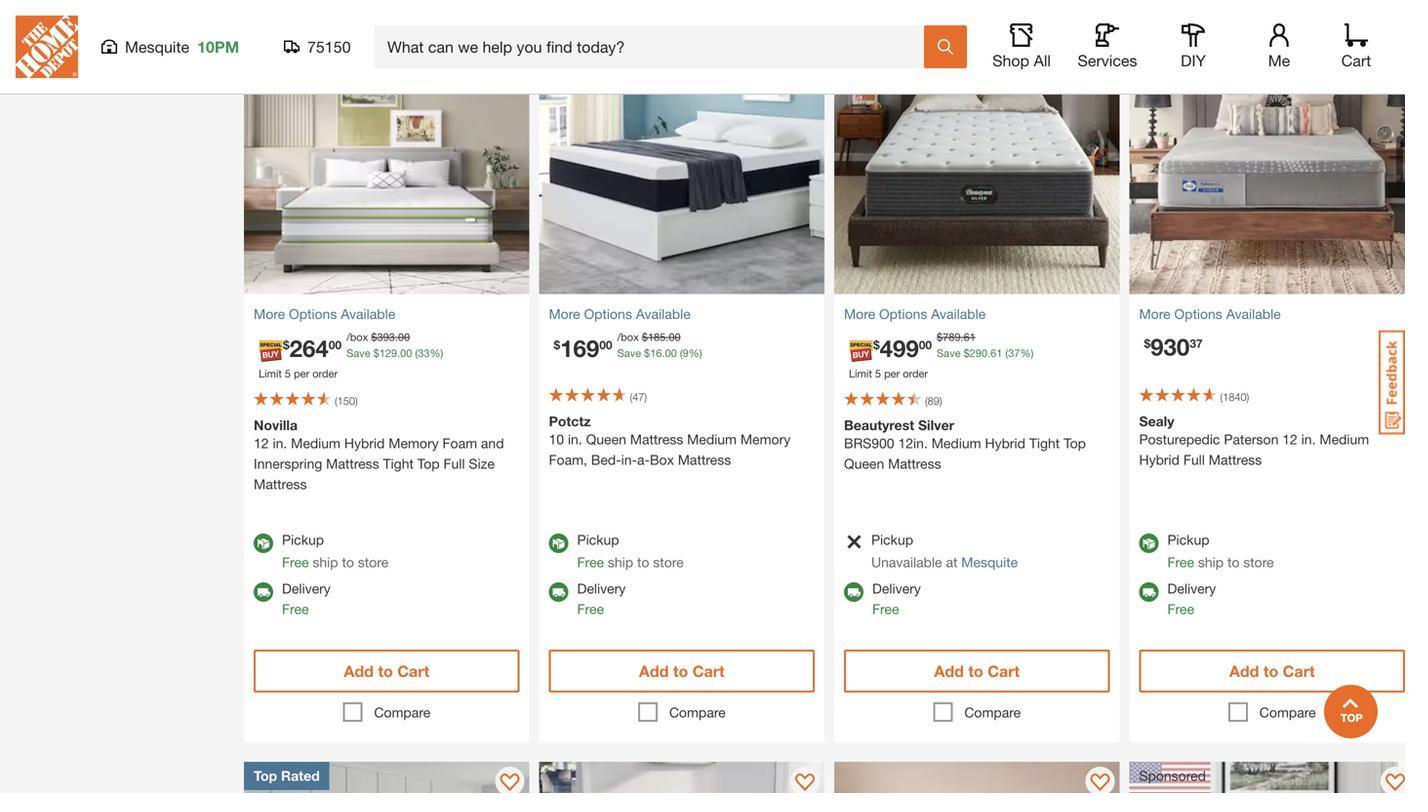 Task type: describe. For each thing, give the bounding box(es) containing it.
display image for top rated
[[500, 774, 520, 793]]

2 options from the left
[[584, 306, 632, 322]]

2 store from the left
[[653, 554, 684, 570]]

available for $
[[341, 306, 395, 322]]

00 right 185
[[669, 331, 681, 344]]

pickup for $
[[282, 532, 324, 548]]

2 add to cart from the left
[[639, 662, 725, 681]]

( inside $ 789 . 61 save $ 290 . 61 ( 37 %) limit 5 per order
[[1006, 347, 1008, 360]]

free for available shipping image
[[1168, 601, 1195, 617]]

sealy
[[1139, 413, 1175, 429]]

290
[[970, 347, 988, 360]]

2 more options available from the left
[[549, 306, 691, 322]]

cart for 789
[[988, 662, 1020, 681]]

mattress down ( 150 )
[[326, 456, 379, 472]]

me
[[1268, 51, 1290, 70]]

posturepedic
[[1139, 431, 1220, 447]]

delivery for 789
[[872, 581, 921, 597]]

free for 12 in. medium hybrid memory foam and innerspring mattress tight top full size mattress's available for pickup icon
[[282, 554, 309, 570]]

novilla 12 in. medium hybrid memory foam and innerspring mattress tight top full size mattress
[[254, 417, 504, 492]]

display image for sponsored
[[1386, 774, 1405, 793]]

33
[[418, 347, 430, 360]]

0 horizontal spatial top
[[254, 768, 277, 784]]

memory inside novilla 12 in. medium hybrid memory foam and innerspring mattress tight top full size mattress
[[389, 435, 439, 451]]

$ 169 00 /box $ 185 . 00 save $ 16 . 00 ( 9 %)
[[554, 331, 702, 362]]

top inside novilla 12 in. medium hybrid memory foam and innerspring mattress tight top full size mattress
[[417, 456, 440, 472]]

diy
[[1181, 51, 1206, 70]]

2 pickup from the left
[[577, 532, 619, 548]]

queen inside beautyrest silver brs900 12in. medium hybrid tight top queen mattress
[[844, 456, 884, 472]]

services button
[[1076, 23, 1139, 70]]

delivery for 930
[[1168, 581, 1216, 597]]

in. for and
[[273, 435, 287, 451]]

medium inside potctz 10 in. queen mattress medium memory foam, bed-in-a-box mattress
[[687, 431, 737, 447]]

( 47 )
[[630, 391, 647, 404]]

free for available shipping icon related to 264
[[282, 601, 309, 617]]

12in.
[[898, 435, 928, 451]]

all
[[1034, 51, 1051, 70]]

( inside $ 169 00 /box $ 185 . 00 save $ 16 . 00 ( 9 %)
[[680, 347, 683, 360]]

37 inside $ 789 . 61 save $ 290 . 61 ( 37 %) limit 5 per order
[[1008, 347, 1020, 360]]

2 pickup free ship to store from the left
[[577, 532, 684, 570]]

lodge 12 in. full made in usa firm hybrid mattress cool airflow with edge to edge pocket coil, bed in a box, ottopedic image
[[1130, 762, 1405, 793]]

cart link
[[1335, 23, 1378, 70]]

full inside sealy posturepedic paterson 12 in. medium hybrid full mattress
[[1184, 452, 1205, 468]]

limited stock for pickup image
[[844, 534, 863, 550]]

available for 789
[[931, 306, 986, 322]]

00 left 9
[[665, 347, 677, 360]]

in. inside sealy posturepedic paterson 12 in. medium hybrid full mattress
[[1302, 431, 1316, 447]]

/box inside $ 169 00 /box $ 185 . 00 save $ 16 . 00 ( 9 %)
[[617, 331, 639, 344]]

medium inside beautyrest silver brs900 12in. medium hybrid tight top queen mattress
[[932, 435, 981, 451]]

available for pickup image for 12 in. medium hybrid memory foam and innerspring mattress tight top full size mattress
[[254, 534, 273, 553]]

129
[[379, 347, 397, 360]]

mesquite 10pm
[[125, 38, 239, 56]]

limit inside $ 789 . 61 save $ 290 . 61 ( 37 %) limit 5 per order
[[849, 367, 872, 380]]

add to cart button for 789
[[844, 650, 1110, 693]]

medium inside novilla 12 in. medium hybrid memory foam and innerspring mattress tight top full size mattress
[[291, 435, 341, 451]]

top rated
[[254, 768, 320, 784]]

pickup free ship to store for $
[[282, 532, 389, 570]]

2 available shipping image from the left
[[549, 583, 568, 602]]

$ inside $ 930 37
[[1144, 337, 1151, 350]]

save inside $ 169 00 /box $ 185 . 00 save $ 16 . 00 ( 9 %)
[[617, 347, 641, 360]]

novilla
[[254, 417, 298, 433]]

/box inside the /box $ 393 . 00 save $ 129 . 00 ( 33 %) limit 5 per order
[[347, 331, 368, 344]]

foam,
[[549, 452, 587, 468]]

mattress inside sealy posturepedic paterson 12 in. medium hybrid full mattress
[[1209, 452, 1262, 468]]

size
[[469, 456, 495, 472]]

and
[[481, 435, 504, 451]]

potctz 10 in. queen mattress medium memory foam, bed-in-a-box mattress
[[549, 413, 791, 468]]

shop all button
[[991, 23, 1053, 70]]

potctz
[[549, 413, 591, 429]]

compare for 930
[[1260, 705, 1316, 721]]

12 in. queen medium memory foam support mattress, bed-in-a-box image
[[539, 762, 825, 793]]

medium inside sealy posturepedic paterson 12 in. medium hybrid full mattress
[[1320, 431, 1369, 447]]

memory inside potctz 10 in. queen mattress medium memory foam, bed-in-a-box mattress
[[741, 431, 791, 447]]

posturepedic paterson 12 in. medium hybrid full mattress image
[[1130, 9, 1405, 294]]

2 add from the left
[[639, 662, 669, 681]]

169
[[560, 334, 599, 362]]

mattress right the box
[[678, 452, 731, 468]]

499
[[880, 334, 919, 362]]

ship for $
[[313, 554, 338, 570]]

( 1840 )
[[1220, 391, 1249, 404]]

00 left 16
[[599, 338, 612, 352]]

2 compare from the left
[[669, 705, 726, 721]]

75150
[[307, 38, 351, 56]]

silver
[[918, 417, 955, 433]]

1840
[[1223, 391, 1247, 404]]

2 delivery free from the left
[[577, 581, 626, 617]]

37 inside $ 930 37
[[1190, 337, 1203, 350]]

bed-
[[591, 452, 621, 468]]

What can we help you find today? search field
[[387, 26, 923, 67]]

delivery free for 789
[[872, 581, 921, 617]]

$ 499 00
[[873, 334, 932, 362]]

options for 930
[[1175, 306, 1223, 322]]

%) inside the /box $ 393 . 00 save $ 129 . 00 ( 33 %) limit 5 per order
[[430, 347, 443, 360]]

hybrid inside sealy posturepedic paterson 12 in. medium hybrid full mattress
[[1139, 452, 1180, 468]]

display image
[[1091, 774, 1110, 793]]

add to cart button for $
[[254, 650, 520, 693]]

10 in. queen mattress medium memory foam, bed-in-a-box mattress image
[[539, 9, 825, 294]]

shop all
[[993, 51, 1051, 70]]

10
[[549, 431, 564, 447]]

delivery free for $
[[282, 581, 331, 617]]

$ 264 00
[[283, 334, 342, 362]]

00 inside the $ 499 00
[[919, 338, 932, 352]]

2 available from the left
[[636, 306, 691, 322]]

more options available link for $
[[254, 304, 520, 324]]

box
[[650, 452, 674, 468]]

ship for 930
[[1198, 554, 1224, 570]]

services
[[1078, 51, 1137, 70]]

free for available for pickup image
[[1168, 554, 1195, 570]]

10pm
[[197, 38, 239, 56]]

in-
[[621, 452, 637, 468]]

185
[[648, 331, 666, 344]]

order inside $ 789 . 61 save $ 290 . 61 ( 37 %) limit 5 per order
[[903, 367, 928, 380]]

$ inside the $ 499 00
[[873, 338, 880, 352]]

264
[[290, 334, 329, 362]]

mattress inside beautyrest silver brs900 12in. medium hybrid tight top queen mattress
[[888, 456, 941, 472]]

brs900
[[844, 435, 895, 451]]

( down the /box $ 393 . 00 save $ 129 . 00 ( 33 %) limit 5 per order
[[335, 395, 337, 407]]

more options available for 930
[[1139, 306, 1281, 322]]

add for $
[[344, 662, 374, 681]]

per inside the /box $ 393 . 00 save $ 129 . 00 ( 33 %) limit 5 per order
[[294, 367, 310, 380]]

order inside the /box $ 393 . 00 save $ 129 . 00 ( 33 %) limit 5 per order
[[313, 367, 338, 380]]

) up potctz 10 in. queen mattress medium memory foam, bed-in-a-box mattress
[[645, 391, 647, 404]]

9
[[683, 347, 689, 360]]

16
[[650, 347, 662, 360]]

hybrid inside beautyrest silver brs900 12in. medium hybrid tight top queen mattress
[[985, 435, 1026, 451]]

%) inside $ 789 . 61 save $ 290 . 61 ( 37 %) limit 5 per order
[[1020, 347, 1034, 360]]

12 inside sealy posturepedic paterson 12 in. medium hybrid full mattress
[[1283, 431, 1298, 447]]



Task type: locate. For each thing, give the bounding box(es) containing it.
ship
[[313, 554, 338, 570], [608, 554, 633, 570], [1198, 554, 1224, 570]]

( up 'silver'
[[925, 395, 928, 407]]

(
[[415, 347, 418, 360], [680, 347, 683, 360], [1006, 347, 1008, 360], [630, 391, 633, 404], [1220, 391, 1223, 404], [335, 395, 337, 407], [925, 395, 928, 407]]

in. for foam,
[[568, 431, 582, 447]]

3 display image from the left
[[1386, 774, 1405, 793]]

( right 16
[[680, 347, 683, 360]]

1 horizontal spatial 37
[[1190, 337, 1203, 350]]

4 compare from the left
[[1260, 705, 1316, 721]]

0 horizontal spatial limit
[[259, 367, 282, 380]]

mesquite link
[[962, 554, 1018, 570]]

save inside the /box $ 393 . 00 save $ 129 . 00 ( 33 %) limit 5 per order
[[347, 347, 370, 360]]

in. inside potctz 10 in. queen mattress medium memory foam, bed-in-a-box mattress
[[568, 431, 582, 447]]

per down 264
[[294, 367, 310, 380]]

in. inside novilla 12 in. medium hybrid memory foam and innerspring mattress tight top full size mattress
[[273, 435, 287, 451]]

12 in. medium hybrid memory foam and innerspring mattress tight top full size mattress image
[[244, 9, 529, 294]]

/box left 393
[[347, 331, 368, 344]]

mattress down paterson
[[1209, 452, 1262, 468]]

1 available shipping image from the left
[[254, 583, 273, 602]]

2 /box from the left
[[617, 331, 639, 344]]

1 options from the left
[[289, 306, 337, 322]]

beautyrest
[[844, 417, 915, 433]]

4 more options available link from the left
[[1139, 304, 1405, 324]]

pickup
[[282, 532, 324, 548], [577, 532, 619, 548], [872, 532, 914, 548], [1168, 532, 1210, 548]]

00 inside $ 264 00
[[329, 338, 342, 352]]

add to cart for $
[[344, 662, 430, 681]]

a-
[[637, 452, 650, 468]]

1 horizontal spatial available for pickup image
[[549, 534, 568, 553]]

2 horizontal spatial hybrid
[[1139, 452, 1180, 468]]

3 store from the left
[[1244, 554, 1274, 570]]

compare for $
[[374, 705, 431, 721]]

3 %) from the left
[[1020, 347, 1034, 360]]

tight
[[1029, 435, 1060, 451], [383, 456, 414, 472]]

2 horizontal spatial pickup free ship to store
[[1168, 532, 1274, 570]]

5
[[285, 367, 291, 380], [875, 367, 881, 380]]

to
[[342, 554, 354, 570], [637, 554, 649, 570], [1228, 554, 1240, 570], [378, 662, 393, 681], [673, 662, 688, 681], [968, 662, 984, 681], [1264, 662, 1279, 681]]

queen up bed-
[[586, 431, 626, 447]]

mattress
[[630, 431, 683, 447], [678, 452, 731, 468], [1209, 452, 1262, 468], [326, 456, 379, 472], [888, 456, 941, 472], [254, 476, 307, 492]]

mattress down the innerspring
[[254, 476, 307, 492]]

1 horizontal spatial save
[[617, 347, 641, 360]]

sponsored
[[1139, 15, 1206, 31], [1139, 768, 1206, 784]]

top inside beautyrest silver brs900 12in. medium hybrid tight top queen mattress
[[1064, 435, 1086, 451]]

1 delivery free from the left
[[282, 581, 331, 617]]

1 available from the left
[[341, 306, 395, 322]]

0 horizontal spatial 37
[[1008, 347, 1020, 360]]

in. down novilla
[[273, 435, 287, 451]]

00 left 393
[[329, 338, 342, 352]]

$
[[371, 331, 377, 344], [642, 331, 648, 344], [937, 331, 943, 344], [1144, 337, 1151, 350], [283, 338, 290, 352], [554, 338, 560, 352], [873, 338, 880, 352], [373, 347, 379, 360], [644, 347, 650, 360], [964, 347, 970, 360]]

61 right 290
[[991, 347, 1003, 360]]

3 available from the left
[[931, 306, 986, 322]]

save inside $ 789 . 61 save $ 290 . 61 ( 37 %) limit 5 per order
[[937, 347, 961, 360]]

393
[[377, 331, 395, 344]]

3 delivery from the left
[[872, 581, 921, 597]]

1 horizontal spatial %)
[[689, 347, 702, 360]]

1 sponsored from the top
[[1139, 15, 1206, 31]]

1 horizontal spatial top
[[417, 456, 440, 472]]

3 add to cart from the left
[[934, 662, 1020, 681]]

mesquite inside pickup unavailable at mesquite
[[962, 554, 1018, 570]]

1 %) from the left
[[430, 347, 443, 360]]

0 vertical spatial sponsored
[[1139, 15, 1206, 31]]

( down $ 169 00 /box $ 185 . 00 save $ 16 . 00 ( 9 %)
[[630, 391, 633, 404]]

1 store from the left
[[358, 554, 389, 570]]

1 horizontal spatial 12
[[1283, 431, 1298, 447]]

4 pickup from the left
[[1168, 532, 1210, 548]]

2 more from the left
[[549, 306, 580, 322]]

4 add to cart from the left
[[1230, 662, 1315, 681]]

per down 499
[[884, 367, 900, 380]]

3 pickup from the left
[[872, 532, 914, 548]]

3 add from the left
[[934, 662, 964, 681]]

12
[[1283, 431, 1298, 447], [254, 435, 269, 451]]

) down the /box $ 393 . 00 save $ 129 . 00 ( 33 %) limit 5 per order
[[355, 395, 358, 407]]

sponsored for posturepedic lacey 13 in. firm hybrid queen mattress "image"
[[1139, 768, 1206, 784]]

1 horizontal spatial store
[[653, 554, 684, 570]]

1 vertical spatial tight
[[383, 456, 414, 472]]

0 horizontal spatial full
[[444, 456, 465, 472]]

1 add to cart button from the left
[[254, 650, 520, 693]]

innerspring
[[254, 456, 322, 472]]

posturepedic lacey 13 in. firm hybrid queen mattress image
[[834, 762, 1120, 793]]

5 down 264
[[285, 367, 291, 380]]

3 available shipping image from the left
[[844, 583, 864, 602]]

1 delivery from the left
[[282, 581, 331, 597]]

0 horizontal spatial save
[[347, 347, 370, 360]]

789
[[943, 331, 961, 344]]

1 save from the left
[[347, 347, 370, 360]]

2 save from the left
[[617, 347, 641, 360]]

in. right paterson
[[1302, 431, 1316, 447]]

mesquite left 10pm
[[125, 38, 189, 56]]

more options available link for 789
[[844, 304, 1110, 324]]

1 horizontal spatial order
[[903, 367, 928, 380]]

add to cart for 930
[[1230, 662, 1315, 681]]

5 inside the /box $ 393 . 00 save $ 129 . 00 ( 33 %) limit 5 per order
[[285, 367, 291, 380]]

61 right 789
[[964, 331, 976, 344]]

save
[[347, 347, 370, 360], [617, 347, 641, 360], [937, 347, 961, 360]]

more options available link for 930
[[1139, 304, 1405, 324]]

available
[[341, 306, 395, 322], [636, 306, 691, 322], [931, 306, 986, 322], [1226, 306, 1281, 322]]

diy button
[[1162, 23, 1225, 70]]

options up the $ 499 00
[[879, 306, 927, 322]]

) for 930
[[1247, 391, 1249, 404]]

1 5 from the left
[[285, 367, 291, 380]]

12 inside novilla 12 in. medium hybrid memory foam and innerspring mattress tight top full size mattress
[[254, 435, 269, 451]]

mattress down 12in.
[[888, 456, 941, 472]]

unavailable
[[872, 554, 942, 570]]

1 limit from the left
[[259, 367, 282, 380]]

2 delivery from the left
[[577, 581, 626, 597]]

more options available up $ 930 37
[[1139, 306, 1281, 322]]

at
[[946, 554, 958, 570]]

2 horizontal spatial %)
[[1020, 347, 1034, 360]]

available for 930
[[1226, 306, 1281, 322]]

3 more options available link from the left
[[844, 304, 1110, 324]]

available shipping image for 499
[[844, 583, 864, 602]]

3 more options available from the left
[[844, 306, 986, 322]]

brs900 12in. medium hybrid tight top queen mattress image
[[834, 9, 1120, 294]]

2 per from the left
[[884, 367, 900, 380]]

2 horizontal spatial store
[[1244, 554, 1274, 570]]

more options available link up 789
[[844, 304, 1110, 324]]

save down 789
[[937, 347, 961, 360]]

in.
[[568, 431, 582, 447], [1302, 431, 1316, 447], [273, 435, 287, 451]]

free for available shipping icon related to 499
[[872, 601, 899, 617]]

1 per from the left
[[294, 367, 310, 380]]

4 options from the left
[[1175, 306, 1223, 322]]

0 vertical spatial tight
[[1029, 435, 1060, 451]]

tight inside beautyrest silver brs900 12in. medium hybrid tight top queen mattress
[[1029, 435, 1060, 451]]

available for pickup image
[[1139, 534, 1159, 553]]

1 horizontal spatial mesquite
[[962, 554, 1018, 570]]

( right 129
[[415, 347, 418, 360]]

2 horizontal spatial top
[[1064, 435, 1086, 451]]

more options available for $
[[254, 306, 395, 322]]

3 options from the left
[[879, 306, 927, 322]]

options for 789
[[879, 306, 927, 322]]

available for pickup image down foam,
[[549, 534, 568, 553]]

0 horizontal spatial per
[[294, 367, 310, 380]]

4 add from the left
[[1230, 662, 1259, 681]]

/box left 185
[[617, 331, 639, 344]]

1 add from the left
[[344, 662, 374, 681]]

more for 930
[[1139, 306, 1171, 322]]

4 add to cart button from the left
[[1139, 650, 1405, 693]]

pickup for 789
[[872, 532, 914, 548]]

2 more options available link from the left
[[549, 304, 815, 324]]

2 sponsored from the top
[[1139, 768, 1206, 784]]

3 pickup free ship to store from the left
[[1168, 532, 1274, 570]]

available shipping image
[[1139, 583, 1159, 602]]

pickup free ship to store
[[282, 532, 389, 570], [577, 532, 684, 570], [1168, 532, 1274, 570]]

1 horizontal spatial in.
[[568, 431, 582, 447]]

delivery free for 930
[[1168, 581, 1216, 617]]

0 horizontal spatial 12
[[254, 435, 269, 451]]

2 available for pickup image from the left
[[549, 534, 568, 553]]

pickup right available for pickup image
[[1168, 532, 1210, 548]]

available up 393
[[341, 306, 395, 322]]

00
[[398, 331, 410, 344], [669, 331, 681, 344], [329, 338, 342, 352], [599, 338, 612, 352], [919, 338, 932, 352], [400, 347, 412, 360], [665, 347, 677, 360]]

per inside $ 789 . 61 save $ 290 . 61 ( 37 %) limit 5 per order
[[884, 367, 900, 380]]

0 vertical spatial top
[[1064, 435, 1086, 451]]

1 pickup free ship to store from the left
[[282, 532, 389, 570]]

2 vertical spatial top
[[254, 768, 277, 784]]

available up 789
[[931, 306, 986, 322]]

cart for $
[[397, 662, 430, 681]]

2 order from the left
[[903, 367, 928, 380]]

limit up novilla
[[259, 367, 282, 380]]

1 display image from the left
[[500, 774, 520, 793]]

%) right 129
[[430, 347, 443, 360]]

free for available for pickup icon corresponding to 10 in. queen mattress medium memory foam, bed-in-a-box mattress
[[577, 554, 604, 570]]

0 horizontal spatial 61
[[964, 331, 976, 344]]

0 horizontal spatial in.
[[273, 435, 287, 451]]

3 ship from the left
[[1198, 554, 1224, 570]]

full down posturepedic at the right bottom of the page
[[1184, 452, 1205, 468]]

more options available up $ 264 00
[[254, 306, 395, 322]]

queen down brs900
[[844, 456, 884, 472]]

0 horizontal spatial store
[[358, 554, 389, 570]]

order
[[313, 367, 338, 380], [903, 367, 928, 380]]

beautyrest silver brs900 12in. medium hybrid tight top queen mattress
[[844, 417, 1086, 472]]

3 save from the left
[[937, 347, 961, 360]]

available for pickup image for 10 in. queen mattress medium memory foam, bed-in-a-box mattress
[[549, 534, 568, 553]]

delivery for $
[[282, 581, 331, 597]]

top
[[1064, 435, 1086, 451], [417, 456, 440, 472], [254, 768, 277, 784]]

full inside novilla 12 in. medium hybrid memory foam and innerspring mattress tight top full size mattress
[[444, 456, 465, 472]]

2 horizontal spatial display image
[[1386, 774, 1405, 793]]

add for 930
[[1230, 662, 1259, 681]]

options for $
[[289, 306, 337, 322]]

%)
[[430, 347, 443, 360], [689, 347, 702, 360], [1020, 347, 1034, 360]]

1 ship from the left
[[313, 554, 338, 570]]

47
[[633, 391, 645, 404]]

me button
[[1248, 23, 1311, 70]]

add
[[344, 662, 374, 681], [639, 662, 669, 681], [934, 662, 964, 681], [1230, 662, 1259, 681]]

order down $ 264 00
[[313, 367, 338, 380]]

1 vertical spatial sponsored
[[1139, 768, 1206, 784]]

0 horizontal spatial queen
[[586, 431, 626, 447]]

0 horizontal spatial ship
[[313, 554, 338, 570]]

more options available
[[254, 306, 395, 322], [549, 306, 691, 322], [844, 306, 986, 322], [1139, 306, 1281, 322]]

$ 930 37
[[1144, 333, 1203, 361]]

150
[[337, 395, 355, 407]]

1 more from the left
[[254, 306, 285, 322]]

1 more options available link from the left
[[254, 304, 520, 324]]

0 horizontal spatial pickup free ship to store
[[282, 532, 389, 570]]

3 add to cart button from the left
[[844, 650, 1110, 693]]

1 order from the left
[[313, 367, 338, 380]]

1 horizontal spatial available shipping image
[[549, 583, 568, 602]]

75150 button
[[284, 37, 351, 57]]

1 vertical spatial top
[[417, 456, 440, 472]]

$ inside $ 264 00
[[283, 338, 290, 352]]

) for 789
[[940, 395, 942, 407]]

hybrid down posturepedic at the right bottom of the page
[[1139, 452, 1180, 468]]

00 right 393
[[398, 331, 410, 344]]

delivery
[[282, 581, 331, 597], [577, 581, 626, 597], [872, 581, 921, 597], [1168, 581, 1216, 597]]

0 horizontal spatial mesquite
[[125, 38, 189, 56]]

1 horizontal spatial hybrid
[[985, 435, 1026, 451]]

( 150 )
[[335, 395, 358, 407]]

order down the $ 499 00
[[903, 367, 928, 380]]

2 horizontal spatial available shipping image
[[844, 583, 864, 602]]

89
[[928, 395, 940, 407]]

cart
[[1342, 51, 1371, 70], [397, 662, 430, 681], [693, 662, 725, 681], [988, 662, 1020, 681], [1283, 662, 1315, 681]]

1 horizontal spatial tight
[[1029, 435, 1060, 451]]

available for pickup image down the innerspring
[[254, 534, 273, 553]]

) up paterson
[[1247, 391, 1249, 404]]

4 delivery free from the left
[[1168, 581, 1216, 617]]

1 vertical spatial queen
[[844, 456, 884, 472]]

1 compare from the left
[[374, 705, 431, 721]]

00 left 33
[[400, 347, 412, 360]]

0 vertical spatial queen
[[586, 431, 626, 447]]

options up $ 264 00
[[289, 306, 337, 322]]

available shipping image
[[254, 583, 273, 602], [549, 583, 568, 602], [844, 583, 864, 602]]

hybrid inside novilla 12 in. medium hybrid memory foam and innerspring mattress tight top full size mattress
[[344, 435, 385, 451]]

)
[[645, 391, 647, 404], [1247, 391, 1249, 404], [355, 395, 358, 407], [940, 395, 942, 407]]

more options available up $ 169 00 /box $ 185 . 00 save $ 16 . 00 ( 9 %)
[[549, 306, 691, 322]]

add to cart button
[[254, 650, 520, 693], [549, 650, 815, 693], [844, 650, 1110, 693], [1139, 650, 1405, 693]]

1 horizontal spatial ship
[[608, 554, 633, 570]]

4 more from the left
[[1139, 306, 1171, 322]]

shop
[[993, 51, 1030, 70]]

sponsored for brs900 12in. medium hybrid tight top queen mattress image
[[1139, 15, 1206, 31]]

more for 789
[[844, 306, 876, 322]]

0 horizontal spatial tight
[[383, 456, 414, 472]]

pickup inside pickup unavailable at mesquite
[[872, 532, 914, 548]]

3 compare from the left
[[965, 705, 1021, 721]]

compare up 'lodge 12 in. full made in usa firm hybrid mattress cool airflow with edge to edge pocket coil, bed in a box, ottopedic' image
[[1260, 705, 1316, 721]]

1 horizontal spatial memory
[[741, 431, 791, 447]]

more up the $ 499 00
[[844, 306, 876, 322]]

limit inside the /box $ 393 . 00 save $ 129 . 00 ( 33 %) limit 5 per order
[[259, 367, 282, 380]]

display image
[[500, 774, 520, 793], [795, 774, 815, 793], [1386, 774, 1405, 793]]

compare up the posturepedic plus determination ii 14 in. medium innerspring euro pillow top queen mattress image
[[374, 705, 431, 721]]

save left 16
[[617, 347, 641, 360]]

more
[[254, 306, 285, 322], [549, 306, 580, 322], [844, 306, 876, 322], [1139, 306, 1171, 322]]

2 %) from the left
[[689, 347, 702, 360]]

1 horizontal spatial 61
[[991, 347, 1003, 360]]

3 more from the left
[[844, 306, 876, 322]]

2 ship from the left
[[608, 554, 633, 570]]

0 vertical spatial mesquite
[[125, 38, 189, 56]]

0 horizontal spatial memory
[[389, 435, 439, 451]]

( 89 )
[[925, 395, 942, 407]]

5 inside $ 789 . 61 save $ 290 . 61 ( 37 %) limit 5 per order
[[875, 367, 881, 380]]

store for $
[[358, 554, 389, 570]]

1 horizontal spatial pickup free ship to store
[[577, 532, 684, 570]]

cart for 930
[[1283, 662, 1315, 681]]

sponsored up diy
[[1139, 15, 1206, 31]]

full down foam on the left bottom
[[444, 456, 465, 472]]

( up sealy posturepedic paterson 12 in. medium hybrid full mattress
[[1220, 391, 1223, 404]]

1 vertical spatial mesquite
[[962, 554, 1018, 570]]

options up $ 169 00 /box $ 185 . 00 save $ 16 . 00 ( 9 %)
[[584, 306, 632, 322]]

save left 129
[[347, 347, 370, 360]]

0 horizontal spatial display image
[[500, 774, 520, 793]]

more options available link up 185
[[549, 304, 815, 324]]

sealy posturepedic paterson 12 in. medium hybrid full mattress
[[1139, 413, 1369, 468]]

more up $ 264 00
[[254, 306, 285, 322]]

0 horizontal spatial available shipping image
[[254, 583, 273, 602]]

0 horizontal spatial 5
[[285, 367, 291, 380]]

rated
[[281, 768, 320, 784]]

pickup unavailable at mesquite
[[872, 532, 1018, 570]]

mesquite
[[125, 38, 189, 56], [962, 554, 1018, 570]]

hybrid right 12in.
[[985, 435, 1026, 451]]

queen inside potctz 10 in. queen mattress medium memory foam, bed-in-a-box mattress
[[586, 431, 626, 447]]

2 horizontal spatial save
[[937, 347, 961, 360]]

/box $ 393 . 00 save $ 129 . 00 ( 33 %) limit 5 per order
[[259, 331, 443, 380]]

paterson
[[1224, 431, 1279, 447]]

2 horizontal spatial in.
[[1302, 431, 1316, 447]]

the home depot logo image
[[16, 16, 78, 78]]

3 delivery free from the left
[[872, 581, 921, 617]]

1 /box from the left
[[347, 331, 368, 344]]

00 left 789
[[919, 338, 932, 352]]

%) right 16
[[689, 347, 702, 360]]

more options available link up 393
[[254, 304, 520, 324]]

foam
[[443, 435, 477, 451]]

%) inside $ 169 00 /box $ 185 . 00 save $ 16 . 00 ( 9 %)
[[689, 347, 702, 360]]

posturepedic plus determination ii 14 in. medium innerspring euro pillow top queen mattress image
[[244, 762, 529, 793]]

options
[[289, 306, 337, 322], [584, 306, 632, 322], [879, 306, 927, 322], [1175, 306, 1223, 322]]

mesquite right at
[[962, 554, 1018, 570]]

2 display image from the left
[[795, 774, 815, 793]]

1 pickup from the left
[[282, 532, 324, 548]]

more options available up the $ 499 00
[[844, 306, 986, 322]]

available up 185
[[636, 306, 691, 322]]

feedback link image
[[1379, 330, 1405, 435]]

0 vertical spatial 61
[[964, 331, 976, 344]]

0 horizontal spatial /box
[[347, 331, 368, 344]]

1 more options available from the left
[[254, 306, 395, 322]]

options up $ 930 37
[[1175, 306, 1223, 322]]

2 add to cart button from the left
[[549, 650, 815, 693]]

hybrid
[[344, 435, 385, 451], [985, 435, 1026, 451], [1139, 452, 1180, 468]]

1 add to cart from the left
[[344, 662, 430, 681]]

12 right paterson
[[1283, 431, 1298, 447]]

available up "1840"
[[1226, 306, 1281, 322]]

more options available link up ( 1840 )
[[1139, 304, 1405, 324]]

more up '169'
[[549, 306, 580, 322]]

2 limit from the left
[[849, 367, 872, 380]]

more options available for 789
[[844, 306, 986, 322]]

4 more options available from the left
[[1139, 306, 1281, 322]]

1 horizontal spatial limit
[[849, 367, 872, 380]]

1 available for pickup image from the left
[[254, 534, 273, 553]]

limit up 'beautyrest'
[[849, 367, 872, 380]]

in. right 10
[[568, 431, 582, 447]]

( inside the /box $ 393 . 00 save $ 129 . 00 ( 33 %) limit 5 per order
[[415, 347, 418, 360]]

pickup down the innerspring
[[282, 532, 324, 548]]

add to cart
[[344, 662, 430, 681], [639, 662, 725, 681], [934, 662, 1020, 681], [1230, 662, 1315, 681]]

pickup free ship to store for 930
[[1168, 532, 1274, 570]]

0 horizontal spatial available for pickup image
[[254, 534, 273, 553]]

more options available link
[[254, 304, 520, 324], [549, 304, 815, 324], [844, 304, 1110, 324], [1139, 304, 1405, 324]]

2 horizontal spatial ship
[[1198, 554, 1224, 570]]

1 horizontal spatial 5
[[875, 367, 881, 380]]

5 down 499
[[875, 367, 881, 380]]

sponsored right display icon
[[1139, 768, 1206, 784]]

12 down novilla
[[254, 435, 269, 451]]

0 horizontal spatial order
[[313, 367, 338, 380]]

hybrid down ( 150 )
[[344, 435, 385, 451]]

1 horizontal spatial full
[[1184, 452, 1205, 468]]

pickup for 930
[[1168, 532, 1210, 548]]

limit
[[259, 367, 282, 380], [849, 367, 872, 380]]

queen
[[586, 431, 626, 447], [844, 456, 884, 472]]

free for 2nd available shipping icon from left
[[577, 601, 604, 617]]

tight inside novilla 12 in. medium hybrid memory foam and innerspring mattress tight top full size mattress
[[383, 456, 414, 472]]

pickup down bed-
[[577, 532, 619, 548]]

0 horizontal spatial hybrid
[[344, 435, 385, 451]]

add to cart button for 930
[[1139, 650, 1405, 693]]

930
[[1151, 333, 1190, 361]]

pickup up unavailable
[[872, 532, 914, 548]]

1 horizontal spatial /box
[[617, 331, 639, 344]]

1 horizontal spatial display image
[[795, 774, 815, 793]]

add to cart for 789
[[934, 662, 1020, 681]]

available shipping image for 264
[[254, 583, 273, 602]]

compare up posturepedic lacey 13 in. firm hybrid queen mattress "image"
[[965, 705, 1021, 721]]

store for 930
[[1244, 554, 1274, 570]]

61
[[964, 331, 976, 344], [991, 347, 1003, 360]]

1 horizontal spatial per
[[884, 367, 900, 380]]

0 horizontal spatial %)
[[430, 347, 443, 360]]

/box
[[347, 331, 368, 344], [617, 331, 639, 344]]

.
[[395, 331, 398, 344], [666, 331, 669, 344], [961, 331, 964, 344], [397, 347, 400, 360], [662, 347, 665, 360], [988, 347, 991, 360]]

available for pickup image
[[254, 534, 273, 553], [549, 534, 568, 553]]

) for $
[[355, 395, 358, 407]]

compare for 789
[[965, 705, 1021, 721]]

4 delivery from the left
[[1168, 581, 1216, 597]]

%) right 290
[[1020, 347, 1034, 360]]

$ 789 . 61 save $ 290 . 61 ( 37 %) limit 5 per order
[[849, 331, 1034, 380]]

compare up 12 in. queen medium memory foam support mattress, bed-in-a-box image
[[669, 705, 726, 721]]

more for $
[[254, 306, 285, 322]]

mattress up the box
[[630, 431, 683, 447]]

2 5 from the left
[[875, 367, 881, 380]]

1 horizontal spatial queen
[[844, 456, 884, 472]]

4 available from the left
[[1226, 306, 1281, 322]]

) up 'silver'
[[940, 395, 942, 407]]

1 vertical spatial 61
[[991, 347, 1003, 360]]

add for 789
[[934, 662, 964, 681]]

( right 290
[[1006, 347, 1008, 360]]

free
[[282, 554, 309, 570], [577, 554, 604, 570], [1168, 554, 1195, 570], [282, 601, 309, 617], [577, 601, 604, 617], [872, 601, 899, 617], [1168, 601, 1195, 617]]

memory
[[741, 431, 791, 447], [389, 435, 439, 451]]

more up '930'
[[1139, 306, 1171, 322]]



Task type: vqa. For each thing, say whether or not it's contained in the screenshot.
4th Add To Cart from the left
yes



